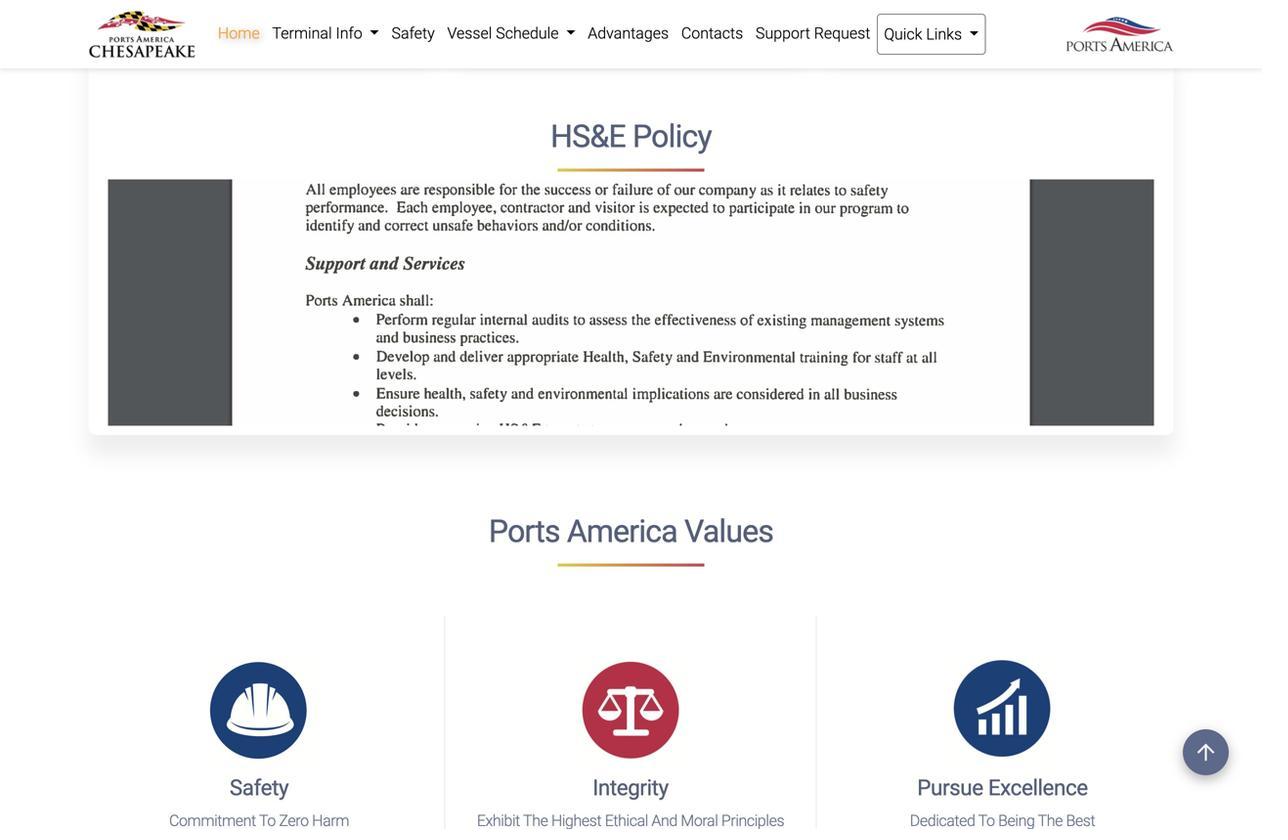 Task type: describe. For each thing, give the bounding box(es) containing it.
integrity
[[593, 775, 669, 801]]

0 horizontal spatial safety
[[230, 775, 289, 801]]

links
[[927, 25, 963, 44]]

safety link
[[386, 14, 441, 53]]

america
[[567, 514, 678, 550]]

vessel schedule
[[447, 24, 563, 43]]

terminal
[[272, 24, 332, 43]]

values
[[685, 514, 774, 550]]

pursue
[[918, 775, 984, 801]]

1 horizontal spatial safety
[[392, 24, 435, 43]]

hs&e policy
[[551, 119, 712, 155]]

info
[[336, 24, 363, 43]]

quick links
[[884, 25, 966, 44]]

ports america values
[[489, 514, 774, 550]]



Task type: locate. For each thing, give the bounding box(es) containing it.
advantages link
[[582, 14, 675, 53]]

excellence
[[989, 775, 1088, 801]]

policy
[[633, 119, 712, 155]]

ports
[[489, 514, 560, 550]]

home link
[[212, 14, 266, 53]]

request
[[815, 24, 871, 43]]

contacts link
[[675, 14, 750, 53]]

vessel schedule link
[[441, 14, 582, 53]]

safety
[[392, 24, 435, 43], [230, 775, 289, 801]]

support request link
[[750, 14, 877, 53]]

schedule
[[496, 24, 559, 43]]

home
[[218, 24, 260, 43]]

support request
[[756, 24, 871, 43]]

1 vertical spatial safety
[[230, 775, 289, 801]]

terminal info
[[272, 24, 366, 43]]

pursue excellence
[[918, 775, 1088, 801]]

vessel
[[447, 24, 492, 43]]

advantages
[[588, 24, 669, 43]]

quick links link
[[877, 14, 986, 55]]

terminal info link
[[266, 14, 386, 53]]

quick
[[884, 25, 923, 44]]

go to top image
[[1184, 730, 1230, 776]]

contacts
[[682, 24, 744, 43]]

hs&e
[[551, 119, 626, 155]]

support
[[756, 24, 811, 43]]

0 vertical spatial safety
[[392, 24, 435, 43]]



Task type: vqa. For each thing, say whether or not it's contained in the screenshot.
October
no



